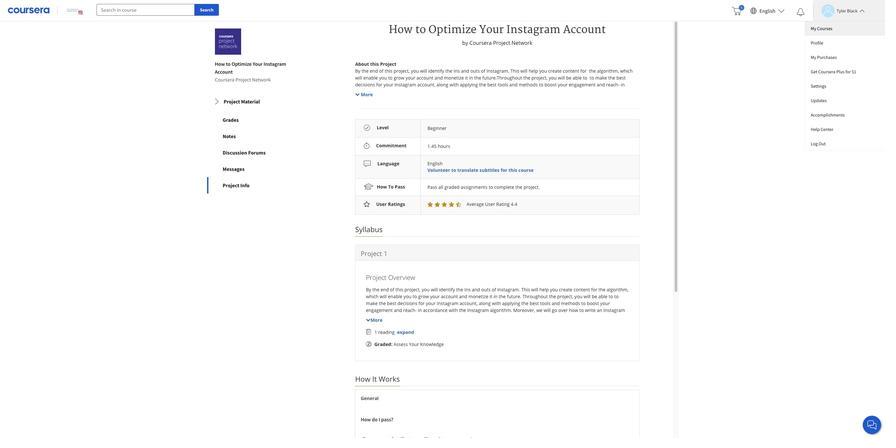 Task type: vqa. For each thing, say whether or not it's contained in the screenshot.
the bottom the free
yes



Task type: locate. For each thing, give the bounding box(es) containing it.
1 horizontal spatial user
[[485, 201, 495, 207]]

about
[[613, 123, 626, 129], [406, 335, 419, 341]]

by down project overview
[[366, 286, 372, 293]]

different
[[600, 88, 619, 95], [523, 123, 542, 129], [408, 314, 426, 320], [574, 328, 593, 334]]

free inside the by the end of this project, you will identify the ins and outs of instagram. this will help you create content for  the algorithm, which will enable you to grow your account and monetize it in the future. throughout the project, you will be able to  to make the best decisions for your instagram account, along with applying the best tools and methods to boost your engagement and reach- in accordance with the instagram algorithm. moreover, we will go over how to write an instagram bio and we will use different tools to create instagram story highlights that are essential for your business. this guided project is best for instagram users who are looking towards growing their account and increasing their business presence through instagramin this project we will use some free tools like canva, which will help you make different designs easily and the best thing about canva is that it's free!
[[474, 328, 483, 334]]

0 vertical spatial identify
[[429, 68, 445, 74]]

towards
[[491, 102, 508, 108], [476, 321, 493, 327]]

my for my courses
[[812, 26, 817, 31]]

english up 'volunteer'
[[428, 160, 443, 167]]

grow
[[394, 75, 405, 81], [419, 293, 429, 300]]

1 vertical spatial over
[[559, 307, 568, 313]]

how for how it works
[[355, 374, 371, 384]]

ins
[[454, 68, 460, 74], [465, 286, 471, 293]]

0 vertical spatial your
[[480, 23, 504, 36]]

coursera
[[470, 39, 492, 46], [819, 69, 836, 75], [215, 76, 235, 83]]

my
[[812, 26, 817, 31], [812, 54, 817, 60]]

coursera right by
[[470, 39, 492, 46]]

canva up knowledge
[[420, 335, 433, 341]]

1 horizontal spatial canva,
[[504, 328, 518, 334]]

business
[[601, 102, 619, 108], [586, 321, 604, 327]]

monetize inside the by the end of this project, you will identify the ins and outs of instagram. this will help you create content for  the algorithm, which will enable you to grow your account and monetize it in the future. throughout the project, you will be able to  to make the best decisions for your instagram account, along with applying the best tools and methods to boost your engagement and reach- in accordance with the instagram algorithm. moreover, we will go over how to write an instagram bio and we will use different tools to create instagram story highlights that are essential for your business. this guided project is best for instagram users who are looking towards growing their account and increasing their business presence through instagramin this project we will use some free tools like canva, which will help you make different designs easily and the best thing about canva is that it's free!
[[469, 293, 489, 300]]

1 vertical spatial highlights
[[494, 314, 515, 320]]

optimize inside how to optimize your instagram account by coursera project network
[[429, 23, 477, 36]]

settings
[[812, 83, 827, 89]]

1 vertical spatial be
[[592, 293, 598, 300]]

1 horizontal spatial english
[[760, 7, 776, 14]]

0 horizontal spatial highlights
[[405, 95, 426, 101]]

be
[[567, 75, 572, 81], [592, 293, 598, 300]]

an inside 'about this project by the end of this project, you will identify the ins and outs of instagram. this will help you create content for  the algorithm, which will enable you to grow your account and monetize it in the future.throughout the project, you will be able to  to make the best decisions for your instagram account, along with applying the best tools and methods to boost your engagement and reach- in accordance with the instagram algorithm. moreover, we will go over how to write an instagram bio and we will use different tools to create instagram story highlights that are essential for your business. this guided project is best for instagram users who are looking towards growing their account and increasing their business presence through instagram in this project we will use some free tools like canva, which will help you make different designs easily and the best thing about canva is that it's free!'
[[529, 88, 535, 95]]

essential inside the by the end of this project, you will identify the ins and outs of instagram. this will help you create content for  the algorithm, which will enable you to grow your account and monetize it in the future. throughout the project, you will be able to  to make the best decisions for your instagram account, along with applying the best tools and methods to boost your engagement and reach- in accordance with the instagram algorithm. moreover, we will go over how to write an instagram bio and we will use different tools to create instagram story highlights that are essential for your business. this guided project is best for instagram users who are looking towards growing their account and increasing their business presence through instagramin this project we will use some free tools like canva, which will help you make different designs easily and the best thing about canva is that it's free!
[[534, 314, 553, 320]]

engagement inside the by the end of this project, you will identify the ins and outs of instagram. this will help you create content for  the algorithm, which will enable you to grow your account and monetize it in the future. throughout the project, you will be able to  to make the best decisions for your instagram account, along with applying the best tools and methods to boost your engagement and reach- in accordance with the instagram algorithm. moreover, we will go over how to write an instagram bio and we will use different tools to create instagram story highlights that are essential for your business. this guided project is best for instagram users who are looking towards growing their account and increasing their business presence through instagramin this project we will use some free tools like canva, which will help you make different designs easily and the best thing about canva is that it's free!
[[366, 307, 393, 313]]

1 horizontal spatial how
[[570, 307, 579, 313]]

growing inside the by the end of this project, you will identify the ins and outs of instagram. this will help you create content for  the algorithm, which will enable you to grow your account and monetize it in the future. throughout the project, you will be able to  to make the best decisions for your instagram account, along with applying the best tools and methods to boost your engagement and reach- in accordance with the instagram algorithm. moreover, we will go over how to write an instagram bio and we will use different tools to create instagram story highlights that are essential for your business. this guided project is best for instagram users who are looking towards growing their account and increasing their business presence through instagramin this project we will use some free tools like canva, which will help you make different designs easily and the best thing about canva is that it's free!
[[494, 321, 511, 327]]

1 vertical spatial algorithm,
[[607, 286, 629, 293]]

bio inside 'about this project by the end of this project, you will identify the ins and outs of instagram. this will help you create content for  the algorithm, which will enable you to grow your account and monetize it in the future.throughout the project, you will be able to  to make the best decisions for your instagram account, along with applying the best tools and methods to boost your engagement and reach- in accordance with the instagram algorithm. moreover, we will go over how to write an instagram bio and we will use different tools to create instagram story highlights that are essential for your business. this guided project is best for instagram users who are looking towards growing their account and increasing their business presence through instagram in this project we will use some free tools like canva, which will help you make different designs easily and the best thing about canva is that it's free!'
[[559, 88, 566, 95]]

english
[[760, 7, 776, 14], [428, 160, 443, 167]]

0 horizontal spatial enable
[[364, 75, 378, 81]]

canva down the in
[[355, 130, 369, 136]]

business inside the by the end of this project, you will identify the ins and outs of instagram. this will help you create content for  the algorithm, which will enable you to grow your account and monetize it in the future. throughout the project, you will be able to  to make the best decisions for your instagram account, along with applying the best tools and methods to boost your engagement and reach- in accordance with the instagram algorithm. moreover, we will go over how to write an instagram bio and we will use different tools to create instagram story highlights that are essential for your business. this guided project is best for instagram users who are looking towards growing their account and increasing their business presence through instagramin this project we will use some free tools like canva, which will help you make different designs easily and the best thing about canva is that it's free!
[[586, 321, 604, 327]]

accordance
[[355, 88, 380, 95], [423, 307, 448, 313]]

designs
[[543, 123, 559, 129], [594, 328, 610, 334]]

story
[[393, 95, 404, 101], [482, 314, 493, 320]]

able inside the by the end of this project, you will identify the ins and outs of instagram. this will help you create content for  the algorithm, which will enable you to grow your account and monetize it in the future. throughout the project, you will be able to  to make the best decisions for your instagram account, along with applying the best tools and methods to boost your engagement and reach- in accordance with the instagram algorithm. moreover, we will go over how to write an instagram bio and we will use different tools to create instagram story highlights that are essential for your business. this guided project is best for instagram users who are looking towards growing their account and increasing their business presence through instagramin this project we will use some free tools like canva, which will help you make different designs easily and the best thing about canva is that it's free!
[[599, 293, 608, 300]]

project up stacked file icon
[[366, 321, 381, 327]]

instagram. inside 'about this project by the end of this project, you will identify the ins and outs of instagram. this will help you create content for  the algorithm, which will enable you to grow your account and monetize it in the future.throughout the project, you will be able to  to make the best decisions for your instagram account, along with applying the best tools and methods to boost your engagement and reach- in accordance with the instagram algorithm. moreover, we will go over how to write an instagram bio and we will use different tools to create instagram story highlights that are essential for your business. this guided project is best for instagram users who are looking towards growing their account and increasing their business presence through instagram in this project we will use some free tools like canva, which will help you make different designs easily and the best thing about canva is that it's free!'
[[487, 68, 510, 74]]

0 vertical spatial looking
[[474, 102, 489, 108]]

my left courses
[[812, 26, 817, 31]]

1 horizontal spatial methods
[[562, 300, 581, 306]]

0 vertical spatial engagement
[[569, 82, 596, 88]]

0 vertical spatial users
[[443, 102, 454, 108]]

enable inside 'about this project by the end of this project, you will identify the ins and outs of instagram. this will help you create content for  the algorithm, which will enable you to grow your account and monetize it in the future.throughout the project, you will be able to  to make the best decisions for your instagram account, along with applying the best tools and methods to boost your engagement and reach- in accordance with the instagram algorithm. moreover, we will go over how to write an instagram bio and we will use different tools to create instagram story highlights that are essential for your business. this guided project is best for instagram users who are looking towards growing their account and increasing their business presence through instagram in this project we will use some free tools like canva, which will help you make different designs easily and the best thing about canva is that it's free!'
[[364, 75, 378, 81]]

1 up project overview
[[384, 249, 388, 258]]

along inside 'about this project by the end of this project, you will identify the ins and outs of instagram. this will help you create content for  the algorithm, which will enable you to grow your account and monetize it in the future.throughout the project, you will be able to  to make the best decisions for your instagram account, along with applying the best tools and methods to boost your engagement and reach- in accordance with the instagram algorithm. moreover, we will go over how to write an instagram bio and we will use different tools to create instagram story highlights that are essential for your business. this guided project is best for instagram users who are looking towards growing their account and increasing their business presence through instagram in this project we will use some free tools like canva, which will help you make different designs easily and the best thing about canva is that it's free!'
[[437, 82, 449, 88]]

algorithm,
[[598, 68, 620, 74], [607, 286, 629, 293]]

your inside how to optimize your instagram account by coursera project network
[[480, 23, 504, 36]]

enable down about
[[364, 75, 378, 81]]

decisions down about
[[355, 82, 375, 88]]

account, inside the by the end of this project, you will identify the ins and outs of instagram. this will help you create content for  the algorithm, which will enable you to grow your account and monetize it in the future. throughout the project, you will be able to  to make the best decisions for your instagram account, along with applying the best tools and methods to boost your engagement and reach- in accordance with the instagram algorithm. moreover, we will go over how to write an instagram bio and we will use different tools to create instagram story highlights that are essential for your business. this guided project is best for instagram users who are looking towards growing their account and increasing their business presence through instagramin this project we will use some free tools like canva, which will help you make different designs easily and the best thing about canva is that it's free!
[[460, 300, 478, 306]]

account
[[564, 23, 606, 36], [215, 68, 233, 75]]

it inside the by the end of this project, you will identify the ins and outs of instagram. this will help you create content for  the algorithm, which will enable you to grow your account and monetize it in the future. throughout the project, you will be able to  to make the best decisions for your instagram account, along with applying the best tools and methods to boost your engagement and reach- in accordance with the instagram algorithm. moreover, we will go over how to write an instagram bio and we will use different tools to create instagram story highlights that are essential for your business. this guided project is best for instagram users who are looking towards growing their account and increasing their business presence through instagramin this project we will use some free tools like canva, which will help you make different designs easily and the best thing about canva is that it's free!
[[490, 293, 493, 300]]

you
[[411, 68, 419, 74], [540, 68, 548, 74], [379, 75, 387, 81], [549, 75, 557, 81], [501, 123, 509, 129], [422, 286, 430, 293], [550, 286, 558, 293], [404, 293, 412, 300], [575, 293, 583, 300], [552, 328, 560, 334]]

1 vertical spatial able
[[599, 293, 608, 300]]

it
[[465, 75, 468, 81], [490, 293, 493, 300]]

0 vertical spatial about
[[613, 123, 626, 129]]

more button down about
[[355, 91, 373, 98]]

0 horizontal spatial network
[[252, 76, 271, 83]]

through up assignment image
[[366, 328, 383, 334]]

1 vertical spatial go
[[552, 307, 558, 313]]

more button up stacked file icon
[[366, 317, 383, 323]]

0 vertical spatial ins
[[454, 68, 460, 74]]

0 vertical spatial my
[[812, 26, 817, 31]]

1 vertical spatial essential
[[534, 314, 553, 320]]

users inside the by the end of this project, you will identify the ins and outs of instagram. this will help you create content for  the algorithm, which will enable you to grow your account and monetize it in the future. throughout the project, you will be able to  to make the best decisions for your instagram account, along with applying the best tools and methods to boost your engagement and reach- in accordance with the instagram algorithm. moreover, we will go over how to write an instagram bio and we will use different tools to create instagram story highlights that are essential for your business. this guided project is best for instagram users who are looking towards growing their account and increasing their business presence through instagramin this project we will use some free tools like canva, which will help you make different designs easily and the best thing about canva is that it's free!
[[428, 321, 439, 327]]

project.
[[524, 184, 540, 190]]

how inside how to optimize your instagram account by coursera project network
[[389, 23, 413, 36]]

notes link
[[207, 128, 301, 144]]

1 horizontal spatial along
[[479, 300, 491, 306]]

how to optimize your instagram account by coursera project network
[[389, 23, 606, 46]]

canva,
[[453, 123, 467, 129], [504, 328, 518, 334]]

moreover, inside 'about this project by the end of this project, you will identify the ins and outs of instagram. this will help you create content for  the algorithm, which will enable you to grow your account and monetize it in the future.throughout the project, you will be able to  to make the best decisions for your instagram account, along with applying the best tools and methods to boost your engagement and reach- in accordance with the instagram algorithm. moreover, we will go over how to write an instagram bio and we will use different tools to create instagram story highlights that are essential for your business. this guided project is best for instagram users who are looking towards growing their account and increasing their business presence through instagram in this project we will use some free tools like canva, which will help you make different designs easily and the best thing about canva is that it's free!'
[[446, 88, 468, 95]]

1 vertical spatial end
[[381, 286, 389, 293]]

1 horizontal spatial story
[[482, 314, 493, 320]]

english inside button
[[760, 7, 776, 14]]

chat with us image
[[868, 420, 878, 430]]

syllabus
[[355, 224, 383, 234]]

0 vertical spatial canva
[[355, 130, 369, 136]]

accordance inside 'about this project by the end of this project, you will identify the ins and outs of instagram. this will help you create content for  the algorithm, which will enable you to grow your account and monetize it in the future.throughout the project, you will be able to  to make the best decisions for your instagram account, along with applying the best tools and methods to boost your engagement and reach- in accordance with the instagram algorithm. moreover, we will go over how to write an instagram bio and we will use different tools to create instagram story highlights that are essential for your business. this guided project is best for instagram users who are looking towards growing their account and increasing their business presence through instagram in this project we will use some free tools like canva, which will help you make different designs easily and the best thing about canva is that it's free!'
[[355, 88, 380, 95]]

tyler black menu
[[806, 21, 886, 150]]

1 horizontal spatial who
[[455, 102, 465, 108]]

users
[[443, 102, 454, 108], [428, 321, 439, 327]]

0 vertical spatial more button
[[355, 91, 373, 98]]

1 vertical spatial moreover,
[[514, 307, 536, 313]]

1
[[384, 249, 388, 258], [375, 329, 377, 335]]

1 horizontal spatial users
[[443, 102, 454, 108]]

0 vertical spatial reach-
[[607, 82, 620, 88]]

enable down project overview
[[388, 293, 403, 300]]

some inside the by the end of this project, you will identify the ins and outs of instagram. this will help you create content for  the algorithm, which will enable you to grow your account and monetize it in the future. throughout the project, you will be able to  to make the best decisions for your instagram account, along with applying the best tools and methods to boost your engagement and reach- in accordance with the instagram algorithm. moreover, we will go over how to write an instagram bio and we will use different tools to create instagram story highlights that are essential for your business. this guided project is best for instagram users who are looking towards growing their account and increasing their business presence through instagramin this project we will use some free tools like canva, which will help you make different designs easily and the best thing about canva is that it's free!
[[461, 328, 473, 334]]

users up knowledge
[[428, 321, 439, 327]]

1 vertical spatial decisions
[[398, 300, 418, 306]]

1 vertical spatial an
[[597, 307, 603, 313]]

your for graded
[[409, 341, 419, 347]]

along
[[437, 82, 449, 88], [479, 300, 491, 306]]

1 vertical spatial who
[[440, 321, 450, 327]]

highlights inside 'about this project by the end of this project, you will identify the ins and outs of instagram. this will help you create content for  the algorithm, which will enable you to grow your account and monetize it in the future.throughout the project, you will be able to  to make the best decisions for your instagram account, along with applying the best tools and methods to boost your engagement and reach- in accordance with the instagram algorithm. moreover, we will go over how to write an instagram bio and we will use different tools to create instagram story highlights that are essential for your business. this guided project is best for instagram users who are looking towards growing their account and increasing their business presence through instagram in this project we will use some free tools like canva, which will help you make different designs easily and the best thing about canva is that it's free!'
[[405, 95, 426, 101]]

through up the in
[[355, 109, 373, 115]]

accomplishments link
[[806, 108, 886, 122]]

search button
[[195, 4, 219, 16]]

material
[[241, 98, 260, 105]]

in
[[469, 75, 473, 81], [621, 82, 625, 88], [494, 293, 498, 300], [418, 307, 422, 313]]

help
[[529, 68, 538, 74], [491, 123, 500, 129], [540, 286, 549, 293], [541, 328, 551, 334]]

0 vertical spatial business.
[[483, 95, 503, 101]]

easily inside the by the end of this project, you will identify the ins and outs of instagram. this will help you create content for  the algorithm, which will enable you to grow your account and monetize it in the future. throughout the project, you will be able to  to make the best decisions for your instagram account, along with applying the best tools and methods to boost your engagement and reach- in accordance with the instagram algorithm. moreover, we will go over how to write an instagram bio and we will use different tools to create instagram story highlights that are essential for your business. this guided project is best for instagram users who are looking towards growing their account and increasing their business presence through instagramin this project we will use some free tools like canva, which will help you make different designs easily and the best thing about canva is that it's free!
[[611, 328, 623, 334]]

presence inside the by the end of this project, you will identify the ins and outs of instagram. this will help you create content for  the algorithm, which will enable you to grow your account and monetize it in the future. throughout the project, you will be able to  to make the best decisions for your instagram account, along with applying the best tools and methods to boost your engagement and reach- in accordance with the instagram algorithm. moreover, we will go over how to write an instagram bio and we will use different tools to create instagram story highlights that are essential for your business. this guided project is best for instagram users who are looking towards growing their account and increasing their business presence through instagramin this project we will use some free tools like canva, which will help you make different designs easily and the best thing about canva is that it's free!
[[606, 321, 625, 327]]

user left the 'ratings'
[[377, 201, 387, 207]]

1 horizontal spatial optimize
[[429, 23, 477, 36]]

to inside how to optimize your instagram account coursera project network
[[226, 61, 231, 67]]

enable inside the by the end of this project, you will identify the ins and outs of instagram. this will help you create content for  the algorithm, which will enable you to grow your account and monetize it in the future. throughout the project, you will be able to  to make the best decisions for your instagram account, along with applying the best tools and methods to boost your engagement and reach- in accordance with the instagram algorithm. moreover, we will go over how to write an instagram bio and we will use different tools to create instagram story highlights that are essential for your business. this guided project is best for instagram users who are looking towards growing their account and increasing their business presence through instagramin this project we will use some free tools like canva, which will help you make different designs easily and the best thing about canva is that it's free!
[[388, 293, 403, 300]]

purchases
[[818, 54, 838, 60]]

content inside 'about this project by the end of this project, you will identify the ins and outs of instagram. this will help you create content for  the algorithm, which will enable you to grow your account and monetize it in the future.throughout the project, you will be able to  to make the best decisions for your instagram account, along with applying the best tools and methods to boost your engagement and reach- in accordance with the instagram algorithm. moreover, we will go over how to write an instagram bio and we will use different tools to create instagram story highlights that are essential for your business. this guided project is best for instagram users who are looking towards growing their account and increasing their business presence through instagram in this project we will use some free tools like canva, which will help you make different designs easily and the best thing about canva is that it's free!'
[[563, 68, 580, 74]]

1 vertical spatial canva
[[420, 335, 433, 341]]

how
[[502, 88, 511, 95], [570, 307, 579, 313]]

messages link
[[207, 161, 301, 177]]

0 vertical spatial applying
[[460, 82, 478, 88]]

my left purchases on the right of the page
[[812, 54, 817, 60]]

1 horizontal spatial bio
[[559, 88, 566, 95]]

1 horizontal spatial like
[[496, 328, 503, 334]]

1 vertical spatial enable
[[388, 293, 403, 300]]

coursera up project material
[[215, 76, 235, 83]]

1 horizontal spatial network
[[512, 39, 533, 46]]

decisions inside the by the end of this project, you will identify the ins and outs of instagram. this will help you create content for  the algorithm, which will enable you to grow your account and monetize it in the future. throughout the project, you will be able to  to make the best decisions for your instagram account, along with applying the best tools and methods to boost your engagement and reach- in accordance with the instagram algorithm. moreover, we will go over how to write an instagram bio and we will use different tools to create instagram story highlights that are essential for your business. this guided project is best for instagram users who are looking towards growing their account and increasing their business presence through instagramin this project we will use some free tools like canva, which will help you make different designs easily and the best thing about canva is that it's free!
[[398, 300, 418, 306]]

1 vertical spatial coursera
[[819, 69, 836, 75]]

instagram. up 'future.'
[[498, 286, 521, 293]]

network
[[512, 39, 533, 46], [252, 76, 271, 83]]

end inside 'about this project by the end of this project, you will identify the ins and outs of instagram. this will help you create content for  the algorithm, which will enable you to grow your account and monetize it in the future.throughout the project, you will be able to  to make the best decisions for your instagram account, along with applying the best tools and methods to boost your engagement and reach- in accordance with the instagram algorithm. moreover, we will go over how to write an instagram bio and we will use different tools to create instagram story highlights that are essential for your business. this guided project is best for instagram users who are looking towards growing their account and increasing their business presence through instagram in this project we will use some free tools like canva, which will help you make different designs easily and the best thing about canva is that it's free!'
[[370, 68, 378, 74]]

an
[[529, 88, 535, 95], [597, 307, 603, 313]]

for inside tyler black menu
[[846, 69, 852, 75]]

pass
[[395, 184, 405, 190], [428, 184, 438, 190]]

1 horizontal spatial free
[[474, 328, 483, 334]]

0 vertical spatial decisions
[[355, 82, 375, 88]]

monetize
[[444, 75, 464, 81], [469, 293, 489, 300]]

free!
[[391, 130, 401, 136], [456, 335, 465, 341]]

project
[[494, 39, 511, 46], [380, 61, 397, 67], [236, 76, 251, 83], [224, 98, 240, 105], [223, 182, 239, 189], [361, 249, 382, 258], [366, 273, 387, 282]]

instagram inside how to optimize your instagram account by coursera project network
[[507, 23, 561, 36]]

commitment
[[376, 142, 407, 149]]

beginner
[[428, 125, 447, 131]]

decisions down overview
[[398, 300, 418, 306]]

project inside 'about this project by the end of this project, you will identify the ins and outs of instagram. this will help you create content for  the algorithm, which will enable you to grow your account and monetize it in the future.throughout the project, you will be able to  to make the best decisions for your instagram account, along with applying the best tools and methods to boost your engagement and reach- in accordance with the instagram algorithm. moreover, we will go over how to write an instagram bio and we will use different tools to create instagram story highlights that are essential for your business. this guided project is best for instagram users who are looking towards growing their account and increasing their business presence through instagram in this project we will use some free tools like canva, which will help you make different designs easily and the best thing about canva is that it's free!'
[[380, 61, 397, 67]]

1 vertical spatial it's
[[449, 335, 454, 341]]

0 horizontal spatial an
[[529, 88, 535, 95]]

be inside 'about this project by the end of this project, you will identify the ins and outs of instagram. this will help you create content for  the algorithm, which will enable you to grow your account and monetize it in the future.throughout the project, you will be able to  to make the best decisions for your instagram account, along with applying the best tools and methods to boost your engagement and reach- in accordance with the instagram algorithm. moreover, we will go over how to write an instagram bio and we will use different tools to create instagram story highlights that are essential for your business. this guided project is best for instagram users who are looking towards growing their account and increasing their business presence through instagram in this project we will use some free tools like canva, which will help you make different designs easily and the best thing about canva is that it's free!'
[[567, 75, 572, 81]]

growing down 'future.'
[[494, 321, 511, 327]]

bio inside the by the end of this project, you will identify the ins and outs of instagram. this will help you create content for  the algorithm, which will enable you to grow your account and monetize it in the future. throughout the project, you will be able to  to make the best decisions for your instagram account, along with applying the best tools and methods to boost your engagement and reach- in accordance with the instagram algorithm. moreover, we will go over how to write an instagram bio and we will use different tools to create instagram story highlights that are essential for your business. this guided project is best for instagram users who are looking towards growing their account and increasing their business presence through instagramin this project we will use some free tools like canva, which will help you make different designs easily and the best thing about canva is that it's free!
[[366, 314, 373, 320]]

1 vertical spatial designs
[[594, 328, 610, 334]]

write inside 'about this project by the end of this project, you will identify the ins and outs of instagram. this will help you create content for  the algorithm, which will enable you to grow your account and monetize it in the future.throughout the project, you will be able to  to make the best decisions for your instagram account, along with applying the best tools and methods to boost your engagement and reach- in accordance with the instagram algorithm. moreover, we will go over how to write an instagram bio and we will use different tools to create instagram story highlights that are essential for your business. this guided project is best for instagram users who are looking towards growing their account and increasing their business presence through instagram in this project we will use some free tools like canva, which will help you make different designs easily and the best thing about canva is that it's free!'
[[517, 88, 528, 95]]

course
[[519, 167, 534, 173]]

1 vertical spatial methods
[[562, 300, 581, 306]]

1 horizontal spatial an
[[597, 307, 603, 313]]

0 horizontal spatial canva
[[355, 130, 369, 136]]

business.
[[483, 95, 503, 101], [573, 314, 592, 320]]

engagement
[[569, 82, 596, 88], [366, 307, 393, 313]]

search
[[200, 7, 214, 13]]

by
[[355, 68, 361, 74], [366, 286, 372, 293]]

black
[[848, 8, 858, 14]]

methods
[[519, 82, 538, 88], [562, 300, 581, 306]]

end inside the by the end of this project, you will identify the ins and outs of instagram. this will help you create content for  the algorithm, which will enable you to grow your account and monetize it in the future. throughout the project, you will be able to  to make the best decisions for your instagram account, along with applying the best tools and methods to boost your engagement and reach- in accordance with the instagram algorithm. moreover, we will go over how to write an instagram bio and we will use different tools to create instagram story highlights that are essential for your business. this guided project is best for instagram users who are looking towards growing their account and increasing their business presence through instagramin this project we will use some free tools like canva, which will help you make different designs easily and the best thing about canva is that it's free!
[[381, 286, 389, 293]]

1 vertical spatial algorithm.
[[491, 307, 512, 313]]

0 horizontal spatial decisions
[[355, 82, 375, 88]]

1 vertical spatial my
[[812, 54, 817, 60]]

coursera image
[[8, 5, 49, 16]]

1 vertical spatial account
[[215, 68, 233, 75]]

algorithm. inside the by the end of this project, you will identify the ins and outs of instagram. this will help you create content for  the algorithm, which will enable you to grow your account and monetize it in the future. throughout the project, you will be able to  to make the best decisions for your instagram account, along with applying the best tools and methods to boost your engagement and reach- in accordance with the instagram algorithm. moreover, we will go over how to write an instagram bio and we will use different tools to create instagram story highlights that are essential for your business. this guided project is best for instagram users who are looking towards growing their account and increasing their business presence through instagramin this project we will use some free tools like canva, which will help you make different designs easily and the best thing about canva is that it's free!
[[491, 307, 512, 313]]

1 horizontal spatial algorithm.
[[491, 307, 512, 313]]

0 vertical spatial story
[[393, 95, 404, 101]]

0 horizontal spatial over
[[491, 88, 500, 95]]

0 vertical spatial along
[[437, 82, 449, 88]]

user left rating
[[485, 201, 495, 207]]

0 vertical spatial methods
[[519, 82, 538, 88]]

stacked file image
[[366, 329, 372, 335]]

the
[[362, 68, 369, 74], [446, 68, 453, 74], [589, 68, 596, 74], [475, 75, 482, 81], [524, 75, 531, 81], [609, 75, 616, 81], [480, 82, 487, 88], [391, 88, 399, 95], [583, 123, 590, 129], [516, 184, 523, 190], [373, 286, 380, 293], [457, 286, 464, 293], [599, 286, 606, 293], [499, 293, 506, 300], [550, 293, 557, 300], [379, 300, 386, 306], [522, 300, 529, 306], [459, 307, 466, 313], [376, 335, 383, 341]]

easily inside 'about this project by the end of this project, you will identify the ins and outs of instagram. this will help you create content for  the algorithm, which will enable you to grow your account and monetize it in the future.throughout the project, you will be able to  to make the best decisions for your instagram account, along with applying the best tools and methods to boost your engagement and reach- in accordance with the instagram algorithm. moreover, we will go over how to write an instagram bio and we will use different tools to create instagram story highlights that are essential for your business. this guided project is best for instagram users who are looking towards growing their account and increasing their business presence through instagram in this project we will use some free tools like canva, which will help you make different designs easily and the best thing about canva is that it's free!'
[[560, 123, 572, 129]]

1 horizontal spatial it
[[490, 293, 493, 300]]

1 vertical spatial grow
[[419, 293, 429, 300]]

0 vertical spatial presence
[[621, 102, 640, 108]]

1 horizontal spatial it's
[[449, 335, 454, 341]]

over inside 'about this project by the end of this project, you will identify the ins and outs of instagram. this will help you create content for  the algorithm, which will enable you to grow your account and monetize it in the future.throughout the project, you will be able to  to make the best decisions for your instagram account, along with applying the best tools and methods to boost your engagement and reach- in accordance with the instagram algorithm. moreover, we will go over how to write an instagram bio and we will use different tools to create instagram story highlights that are essential for your business. this guided project is best for instagram users who are looking towards growing their account and increasing their business presence through instagram in this project we will use some free tools like canva, which will help you make different designs easily and the best thing about canva is that it's free!'
[[491, 88, 500, 95]]

methods inside the by the end of this project, you will identify the ins and outs of instagram. this will help you create content for  the algorithm, which will enable you to grow your account and monetize it in the future. throughout the project, you will be able to  to make the best decisions for your instagram account, along with applying the best tools and methods to boost your engagement and reach- in accordance with the instagram algorithm. moreover, we will go over how to write an instagram bio and we will use different tools to create instagram story highlights that are essential for your business. this guided project is best for instagram users who are looking towards growing their account and increasing their business presence through instagramin this project we will use some free tools like canva, which will help you make different designs easily and the best thing about canva is that it's free!
[[562, 300, 581, 306]]

1 horizontal spatial some
[[461, 328, 473, 334]]

1 vertical spatial along
[[479, 300, 491, 306]]

assignment image
[[366, 341, 372, 347]]

is
[[397, 102, 401, 108], [370, 130, 373, 136], [382, 321, 386, 327], [434, 335, 438, 341]]

able inside 'about this project by the end of this project, you will identify the ins and outs of instagram. this will help you create content for  the algorithm, which will enable you to grow your account and monetize it in the future.throughout the project, you will be able to  to make the best decisions for your instagram account, along with applying the best tools and methods to boost your engagement and reach- in accordance with the instagram algorithm. moreover, we will go over how to write an instagram bio and we will use different tools to create instagram story highlights that are essential for your business. this guided project is best for instagram users who are looking towards growing their account and increasing their business presence through instagram in this project we will use some free tools like canva, which will help you make different designs easily and the best thing about canva is that it's free!'
[[573, 75, 582, 81]]

help center
[[812, 126, 834, 132]]

more down about
[[361, 91, 373, 98]]

get coursera plus for $1
[[812, 69, 857, 75]]

account inside how to optimize your instagram account by coursera project network
[[564, 23, 606, 36]]

future.throughout
[[483, 75, 523, 81]]

growing down future.throughout
[[509, 102, 526, 108]]

it inside 'about this project by the end of this project, you will identify the ins and outs of instagram. this will help you create content for  the algorithm, which will enable you to grow your account and monetize it in the future.throughout the project, you will be able to  to make the best decisions for your instagram account, along with applying the best tools and methods to boost your engagement and reach- in accordance with the instagram algorithm. moreover, we will go over how to write an instagram bio and we will use different tools to create instagram story highlights that are essential for your business. this guided project is best for instagram users who are looking towards growing their account and increasing their business presence through instagram in this project we will use some free tools like canva, which will help you make different designs easily and the best thing about canva is that it's free!'
[[465, 75, 468, 81]]

algorithm.
[[423, 88, 444, 95], [491, 307, 512, 313]]

0 vertical spatial highlights
[[405, 95, 426, 101]]

:
[[391, 341, 393, 347]]

account inside how to optimize your instagram account coursera project network
[[215, 68, 233, 75]]

your inside how to optimize your instagram account coursera project network
[[253, 61, 263, 67]]

by inside the by the end of this project, you will identify the ins and outs of instagram. this will help you create content for  the algorithm, which will enable you to grow your account and monetize it in the future. throughout the project, you will be able to  to make the best decisions for your instagram account, along with applying the best tools and methods to boost your engagement and reach- in accordance with the instagram algorithm. moreover, we will go over how to write an instagram bio and we will use different tools to create instagram story highlights that are essential for your business. this guided project is best for instagram users who are looking towards growing their account and increasing their business presence through instagramin this project we will use some free tools like canva, which will help you make different designs easily and the best thing about canva is that it's free!
[[366, 286, 372, 293]]

0 vertical spatial an
[[529, 88, 535, 95]]

free! inside 'about this project by the end of this project, you will identify the ins and outs of instagram. this will help you create content for  the algorithm, which will enable you to grow your account and monetize it in the future.throughout the project, you will be able to  to make the best decisions for your instagram account, along with applying the best tools and methods to boost your engagement and reach- in accordance with the instagram algorithm. moreover, we will go over how to write an instagram bio and we will use different tools to create instagram story highlights that are essential for your business. this guided project is best for instagram users who are looking towards growing their account and increasing their business presence through instagram in this project we will use some free tools like canva, which will help you make different designs easily and the best thing about canva is that it's free!'
[[391, 130, 401, 136]]

through
[[355, 109, 373, 115], [366, 328, 383, 334]]

0 vertical spatial business
[[601, 102, 619, 108]]

how inside how to optimize your instagram account coursera project network
[[215, 61, 225, 67]]

guided
[[365, 102, 380, 108], [604, 314, 618, 320]]

optimize for how to optimize your instagram account by coursera project network
[[429, 23, 477, 36]]

more up stacked file icon
[[371, 317, 383, 323]]

0 horizontal spatial guided
[[365, 102, 380, 108]]

1 right stacked file icon
[[375, 329, 377, 335]]

some inside 'about this project by the end of this project, you will identify the ins and outs of instagram. this will help you create content for  the algorithm, which will enable you to grow your account and monetize it in the future.throughout the project, you will be able to  to make the best decisions for your instagram account, along with applying the best tools and methods to boost your engagement and reach- in accordance with the instagram algorithm. moreover, we will go over how to write an instagram bio and we will use different tools to create instagram story highlights that are essential for your business. this guided project is best for instagram users who are looking towards growing their account and increasing their business presence through instagram in this project we will use some free tools like canva, which will help you make different designs easily and the best thing about canva is that it's free!'
[[410, 123, 422, 129]]

optimize down coursera project network image
[[232, 61, 252, 67]]

0 horizontal spatial account
[[215, 68, 233, 75]]

english button
[[748, 0, 788, 21]]

my courses
[[812, 26, 833, 31]]

works
[[379, 374, 400, 384]]

1 vertical spatial account,
[[460, 300, 478, 306]]

will
[[420, 68, 427, 74], [521, 68, 528, 74], [355, 75, 363, 81], [558, 75, 565, 81], [476, 88, 483, 95], [583, 88, 591, 95], [393, 123, 400, 129], [482, 123, 489, 129], [431, 286, 438, 293], [532, 286, 539, 293], [380, 293, 387, 300], [584, 293, 591, 300], [544, 307, 551, 313], [391, 314, 398, 320], [444, 328, 451, 334], [533, 328, 540, 334]]

about
[[355, 61, 369, 67]]

english for english
[[760, 7, 776, 14]]

english right shopping cart: 1 item icon
[[760, 7, 776, 14]]

users up beginner
[[443, 102, 454, 108]]

1 vertical spatial content
[[574, 286, 591, 293]]

coursera right get at the right top of page
[[819, 69, 836, 75]]

center
[[821, 126, 834, 132]]

graded : assess your knowledge
[[375, 341, 444, 347]]

applying inside the by the end of this project, you will identify the ins and outs of instagram. this will help you create content for  the algorithm, which will enable you to grow your account and monetize it in the future. throughout the project, you will be able to  to make the best decisions for your instagram account, along with applying the best tools and methods to boost your engagement and reach- in accordance with the instagram algorithm. moreover, we will go over how to write an instagram bio and we will use different tools to create instagram story highlights that are essential for your business. this guided project is best for instagram users who are looking towards growing their account and increasing their business presence through instagramin this project we will use some free tools like canva, which will help you make different designs easily and the best thing about canva is that it's free!
[[503, 300, 521, 306]]

2 vertical spatial coursera
[[215, 76, 235, 83]]

1 my from the top
[[812, 26, 817, 31]]

0 horizontal spatial optimize
[[232, 61, 252, 67]]

0 horizontal spatial outs
[[471, 68, 480, 74]]

end
[[370, 68, 378, 74], [381, 286, 389, 293]]

english inside english volunteer to translate subtitles for this course
[[428, 160, 443, 167]]

0 vertical spatial algorithm,
[[598, 68, 620, 74]]

are
[[437, 95, 444, 101], [466, 102, 473, 108], [526, 314, 533, 320], [451, 321, 458, 327]]

1 horizontal spatial reach-
[[607, 82, 620, 88]]

identify inside the by the end of this project, you will identify the ins and outs of instagram. this will help you create content for  the algorithm, which will enable you to grow your account and monetize it in the future. throughout the project, you will be able to  to make the best decisions for your instagram account, along with applying the best tools and methods to boost your engagement and reach- in accordance with the instagram algorithm. moreover, we will go over how to write an instagram bio and we will use different tools to create instagram story highlights that are essential for your business. this guided project is best for instagram users who are looking towards growing their account and increasing their business presence through instagramin this project we will use some free tools like canva, which will help you make different designs easily and the best thing about canva is that it's free!
[[439, 286, 455, 293]]

optimize up by
[[429, 23, 477, 36]]

2 my from the top
[[812, 54, 817, 60]]

1 horizontal spatial about
[[613, 123, 626, 129]]

pass right to in the left top of the page
[[395, 184, 405, 190]]

by down about
[[355, 68, 361, 74]]

0 horizontal spatial methods
[[519, 82, 538, 88]]

ins inside the by the end of this project, you will identify the ins and outs of instagram. this will help you create content for  the algorithm, which will enable you to grow your account and monetize it in the future. throughout the project, you will be able to  to make the best decisions for your instagram account, along with applying the best tools and methods to boost your engagement and reach- in accordance with the instagram algorithm. moreover, we will go over how to write an instagram bio and we will use different tools to create instagram story highlights that are essential for your business. this guided project is best for instagram users who are looking towards growing their account and increasing their business presence through instagramin this project we will use some free tools like canva, which will help you make different designs easily and the best thing about canva is that it's free!
[[465, 286, 471, 293]]

1 horizontal spatial guided
[[604, 314, 618, 320]]

for
[[581, 68, 587, 74], [846, 69, 852, 75], [376, 82, 383, 88], [465, 95, 471, 101], [412, 102, 419, 108], [501, 167, 508, 173], [592, 286, 598, 293], [419, 300, 425, 306], [554, 314, 560, 320], [397, 321, 404, 327]]

content
[[563, 68, 580, 74], [574, 286, 591, 293]]

1 vertical spatial canva,
[[504, 328, 518, 334]]

1 horizontal spatial go
[[552, 307, 558, 313]]

identify
[[429, 68, 445, 74], [439, 286, 455, 293]]

outs inside the by the end of this project, you will identify the ins and outs of instagram. this will help you create content for  the algorithm, which will enable you to grow your account and monetize it in the future. throughout the project, you will be able to  to make the best decisions for your instagram account, along with applying the best tools and methods to boost your engagement and reach- in accordance with the instagram algorithm. moreover, we will go over how to write an instagram bio and we will use different tools to create instagram story highlights that are essential for your business. this guided project is best for instagram users who are looking towards growing their account and increasing their business presence through instagramin this project we will use some free tools like canva, which will help you make different designs easily and the best thing about canva is that it's free!
[[482, 286, 491, 293]]

how inside 'about this project by the end of this project, you will identify the ins and outs of instagram. this will help you create content for  the algorithm, which will enable you to grow your account and monetize it in the future.throughout the project, you will be able to  to make the best decisions for your instagram account, along with applying the best tools and methods to boost your engagement and reach- in accordance with the instagram algorithm. moreover, we will go over how to write an instagram bio and we will use different tools to create instagram story highlights that are essential for your business. this guided project is best for instagram users who are looking towards growing their account and increasing their business presence through instagram in this project we will use some free tools like canva, which will help you make different designs easily and the best thing about canva is that it's free!'
[[502, 88, 511, 95]]

boost
[[545, 82, 557, 88], [587, 300, 600, 306]]

accordance inside the by the end of this project, you will identify the ins and outs of instagram. this will help you create content for  the algorithm, which will enable you to grow your account and monetize it in the future. throughout the project, you will be able to  to make the best decisions for your instagram account, along with applying the best tools and methods to boost your engagement and reach- in accordance with the instagram algorithm. moreover, we will go over how to write an instagram bio and we will use different tools to create instagram story highlights that are essential for your business. this guided project is best for instagram users who are looking towards growing their account and increasing their business presence through instagramin this project we will use some free tools like canva, which will help you make different designs easily and the best thing about canva is that it's free!
[[423, 307, 448, 313]]

0 horizontal spatial write
[[517, 88, 528, 95]]

0 horizontal spatial along
[[437, 82, 449, 88]]

designs inside the by the end of this project, you will identify the ins and outs of instagram. this will help you create content for  the algorithm, which will enable you to grow your account and monetize it in the future. throughout the project, you will be able to  to make the best decisions for your instagram account, along with applying the best tools and methods to boost your engagement and reach- in accordance with the instagram algorithm. moreover, we will go over how to write an instagram bio and we will use different tools to create instagram story highlights that are essential for your business. this guided project is best for instagram users who are looking towards growing their account and increasing their business presence through instagramin this project we will use some free tools like canva, which will help you make different designs easily and the best thing about canva is that it's free!
[[594, 328, 610, 334]]

free! inside the by the end of this project, you will identify the ins and outs of instagram. this will help you create content for  the algorithm, which will enable you to grow your account and monetize it in the future. throughout the project, you will be able to  to make the best decisions for your instagram account, along with applying the best tools and methods to boost your engagement and reach- in accordance with the instagram algorithm. moreover, we will go over how to write an instagram bio and we will use different tools to create instagram story highlights that are essential for your business. this guided project is best for instagram users who are looking towards growing their account and increasing their business presence through instagramin this project we will use some free tools like canva, which will help you make different designs easily and the best thing about canva is that it's free!
[[456, 335, 465, 341]]

1 horizontal spatial decisions
[[398, 300, 418, 306]]

1 vertical spatial ins
[[465, 286, 471, 293]]

0 horizontal spatial like
[[445, 123, 452, 129]]

project inside "dropdown button"
[[224, 98, 240, 105]]

highlights
[[405, 95, 426, 101], [494, 314, 515, 320]]

0 vertical spatial how
[[502, 88, 511, 95]]

1 horizontal spatial applying
[[503, 300, 521, 306]]

0 vertical spatial it
[[465, 75, 468, 81]]

increasing inside 'about this project by the end of this project, you will identify the ins and outs of instagram. this will help you create content for  the algorithm, which will enable you to grow your account and monetize it in the future.throughout the project, you will be able to  to make the best decisions for your instagram account, along with applying the best tools and methods to boost your engagement and reach- in accordance with the instagram algorithm. moreover, we will go over how to write an instagram bio and we will use different tools to create instagram story highlights that are essential for your business. this guided project is best for instagram users who are looking towards growing their account and increasing their business presence through instagram in this project we will use some free tools like canva, which will help you make different designs easily and the best thing about canva is that it's free!'
[[566, 102, 588, 108]]

1 horizontal spatial over
[[559, 307, 568, 313]]

increasing inside the by the end of this project, you will identify the ins and outs of instagram. this will help you create content for  the algorithm, which will enable you to grow your account and monetize it in the future. throughout the project, you will be able to  to make the best decisions for your instagram account, along with applying the best tools and methods to boost your engagement and reach- in accordance with the instagram algorithm. moreover, we will go over how to write an instagram bio and we will use different tools to create instagram story highlights that are essential for your business. this guided project is best for instagram users who are looking towards growing their account and increasing their business presence through instagramin this project we will use some free tools like canva, which will help you make different designs easily and the best thing about canva is that it's free!
[[551, 321, 573, 327]]

coursera inside how to optimize your instagram account by coursera project network
[[470, 39, 492, 46]]

0 vertical spatial be
[[567, 75, 572, 81]]

pass left all
[[428, 184, 438, 190]]

0 vertical spatial towards
[[491, 102, 508, 108]]

1 vertical spatial increasing
[[551, 321, 573, 327]]

1 user from the left
[[377, 201, 387, 207]]

messages
[[223, 166, 245, 172]]

to inside how to optimize your instagram account by coursera project network
[[416, 23, 426, 36]]

0 vertical spatial end
[[370, 68, 378, 74]]

some
[[410, 123, 422, 129], [461, 328, 473, 334]]

how do i pass?
[[361, 416, 394, 423]]

assess
[[394, 341, 408, 347]]

2 vertical spatial your
[[409, 341, 419, 347]]

complete
[[495, 184, 515, 190]]

instagram. up future.throughout
[[487, 68, 510, 74]]

story inside 'about this project by the end of this project, you will identify the ins and outs of instagram. this will help you create content for  the algorithm, which will enable you to grow your account and monetize it in the future.throughout the project, you will be able to  to make the best decisions for your instagram account, along with applying the best tools and methods to boost your engagement and reach- in accordance with the instagram algorithm. moreover, we will go over how to write an instagram bio and we will use different tools to create instagram story highlights that are essential for your business. this guided project is best for instagram users who are looking towards growing their account and increasing their business presence through instagram in this project we will use some free tools like canva, which will help you make different designs easily and the best thing about canva is that it's free!'
[[393, 95, 404, 101]]



Task type: describe. For each thing, give the bounding box(es) containing it.
algorithm, inside the by the end of this project, you will identify the ins and outs of instagram. this will help you create content for  the algorithm, which will enable you to grow your account and monetize it in the future. throughout the project, you will be able to  to make the best decisions for your instagram account, along with applying the best tools and methods to boost your engagement and reach- in accordance with the instagram algorithm. moreover, we will go over how to write an instagram bio and we will use different tools to create instagram story highlights that are essential for your business. this guided project is best for instagram users who are looking towards growing their account and increasing their business presence through instagramin this project we will use some free tools like canva, which will help you make different designs easily and the best thing about canva is that it's free!
[[607, 286, 629, 293]]

how inside the by the end of this project, you will identify the ins and outs of instagram. this will help you create content for  the algorithm, which will enable you to grow your account and monetize it in the future. throughout the project, you will be able to  to make the best decisions for your instagram account, along with applying the best tools and methods to boost your engagement and reach- in accordance with the instagram algorithm. moreover, we will go over how to write an instagram bio and we will use different tools to create instagram story highlights that are essential for your business. this guided project is best for instagram users who are looking towards growing their account and increasing their business presence through instagramin this project we will use some free tools like canva, which will help you make different designs easily and the best thing about canva is that it's free!
[[570, 307, 579, 313]]

settings link
[[806, 79, 886, 93]]

grow inside the by the end of this project, you will identify the ins and outs of instagram. this will help you create content for  the algorithm, which will enable you to grow your account and monetize it in the future. throughout the project, you will be able to  to make the best decisions for your instagram account, along with applying the best tools and methods to boost your engagement and reach- in accordance with the instagram algorithm. moreover, we will go over how to write an instagram bio and we will use different tools to create instagram story highlights that are essential for your business. this guided project is best for instagram users who are looking towards growing their account and increasing their business presence through instagramin this project we will use some free tools like canva, which will help you make different designs easily and the best thing about canva is that it's free!
[[419, 293, 429, 300]]

1.45 hours
[[428, 143, 451, 149]]

expand
[[398, 329, 414, 335]]

looking inside the by the end of this project, you will identify the ins and outs of instagram. this will help you create content for  the algorithm, which will enable you to grow your account and monetize it in the future. throughout the project, you will be able to  to make the best decisions for your instagram account, along with applying the best tools and methods to boost your engagement and reach- in accordance with the instagram algorithm. moreover, we will go over how to write an instagram bio and we will use different tools to create instagram story highlights that are essential for your business. this guided project is best for instagram users who are looking towards growing their account and increasing their business presence through instagramin this project we will use some free tools like canva, which will help you make different designs easily and the best thing about canva is that it's free!
[[459, 321, 475, 327]]

info
[[241, 182, 250, 189]]

project info link
[[207, 177, 301, 194]]

who inside the by the end of this project, you will identify the ins and outs of instagram. this will help you create content for  the algorithm, which will enable you to grow your account and monetize it in the future. throughout the project, you will be able to  to make the best decisions for your instagram account, along with applying the best tools and methods to boost your engagement and reach- in accordance with the instagram algorithm. moreover, we will go over how to write an instagram bio and we will use different tools to create instagram story highlights that are essential for your business. this guided project is best for instagram users who are looking towards growing their account and increasing their business presence through instagramin this project we will use some free tools like canva, which will help you make different designs easily and the best thing about canva is that it's free!
[[440, 321, 450, 327]]

i
[[379, 416, 380, 423]]

instagram inside how to optimize your instagram account coursera project network
[[264, 61, 286, 67]]

designs inside 'about this project by the end of this project, you will identify the ins and outs of instagram. this will help you create content for  the algorithm, which will enable you to grow your account and monetize it in the future.throughout the project, you will be able to  to make the best decisions for your instagram account, along with applying the best tools and methods to boost your engagement and reach- in accordance with the instagram algorithm. moreover, we will go over how to write an instagram bio and we will use different tools to create instagram story highlights that are essential for your business. this guided project is best for instagram users who are looking towards growing their account and increasing their business presence through instagram in this project we will use some free tools like canva, which will help you make different designs easily and the best thing about canva is that it's free!'
[[543, 123, 559, 129]]

that up knowledge
[[439, 335, 448, 341]]

average
[[467, 201, 484, 207]]

monetize inside 'about this project by the end of this project, you will identify the ins and outs of instagram. this will help you create content for  the algorithm, which will enable you to grow your account and monetize it in the future.throughout the project, you will be able to  to make the best decisions for your instagram account, along with applying the best tools and methods to boost your engagement and reach- in accordance with the instagram algorithm. moreover, we will go over how to write an instagram bio and we will use different tools to create instagram story highlights that are essential for your business. this guided project is best for instagram users who are looking towards growing their account and increasing their business presence through instagram in this project we will use some free tools like canva, which will help you make different designs easily and the best thing about canva is that it's free!'
[[444, 75, 464, 81]]

by the end of this project, you will identify the ins and outs of instagram. this will help you create content for  the algorithm, which will enable you to grow your account and monetize it in the future. throughout the project, you will be able to  to make the best decisions for your instagram account, along with applying the best tools and methods to boost your engagement and reach- in accordance with the instagram algorithm. moreover, we will go over how to write an instagram bio and we will use different tools to create instagram story highlights that are essential for your business. this guided project is best for instagram users who are looking towards growing their account and increasing their business presence through instagramin this project we will use some free tools like canva, which will help you make different designs easily and the best thing about canva is that it's free!
[[366, 286, 629, 341]]

towards inside 'about this project by the end of this project, you will identify the ins and outs of instagram. this will help you create content for  the algorithm, which will enable you to grow your account and monetize it in the future.throughout the project, you will be able to  to make the best decisions for your instagram account, along with applying the best tools and methods to boost your engagement and reach- in accordance with the instagram algorithm. moreover, we will go over how to write an instagram bio and we will use different tools to create instagram story highlights that are essential for your business. this guided project is best for instagram users who are looking towards growing their account and increasing their business presence through instagram in this project we will use some free tools like canva, which will help you make different designs easily and the best thing about canva is that it's free!'
[[491, 102, 508, 108]]

for inside english volunteer to translate subtitles for this course
[[501, 167, 508, 173]]

users inside 'about this project by the end of this project, you will identify the ins and outs of instagram. this will help you create content for  the algorithm, which will enable you to grow your account and monetize it in the future.throughout the project, you will be able to  to make the best decisions for your instagram account, along with applying the best tools and methods to boost your engagement and reach- in accordance with the instagram algorithm. moreover, we will go over how to write an instagram bio and we will use different tools to create instagram story highlights that are essential for your business. this guided project is best for instagram users who are looking towards growing their account and increasing their business presence through instagram in this project we will use some free tools like canva, which will help you make different designs easily and the best thing about canva is that it's free!'
[[443, 102, 454, 108]]

hours
[[438, 143, 451, 149]]

reach- inside the by the end of this project, you will identify the ins and outs of instagram. this will help you create content for  the algorithm, which will enable you to grow your account and monetize it in the future. throughout the project, you will be able to  to make the best decisions for your instagram account, along with applying the best tools and methods to boost your engagement and reach- in accordance with the instagram algorithm. moreover, we will go over how to write an instagram bio and we will use different tools to create instagram story highlights that are essential for your business. this guided project is best for instagram users who are looking towards growing their account and increasing their business presence through instagramin this project we will use some free tools like canva, which will help you make different designs easily and the best thing about canva is that it's free!
[[404, 307, 417, 313]]

go inside 'about this project by the end of this project, you will identify the ins and outs of instagram. this will help you create content for  the algorithm, which will enable you to grow your account and monetize it in the future.throughout the project, you will be able to  to make the best decisions for your instagram account, along with applying the best tools and methods to boost your engagement and reach- in accordance with the instagram algorithm. moreover, we will go over how to write an instagram bio and we will use different tools to create instagram story highlights that are essential for your business. this guided project is best for instagram users who are looking towards growing their account and increasing their business presence through instagram in this project we will use some free tools like canva, which will help you make different designs easily and the best thing about canva is that it's free!'
[[484, 88, 490, 95]]

show notifications image
[[797, 8, 805, 16]]

canva inside the by the end of this project, you will identify the ins and outs of instagram. this will help you create content for  the algorithm, which will enable you to grow your account and monetize it in the future. throughout the project, you will be able to  to make the best decisions for your instagram account, along with applying the best tools and methods to boost your engagement and reach- in accordance with the instagram algorithm. moreover, we will go over how to write an instagram bio and we will use different tools to create instagram story highlights that are essential for your business. this guided project is best for instagram users who are looking towards growing their account and increasing their business presence through instagramin this project we will use some free tools like canva, which will help you make different designs easily and the best thing about canva is that it's free!
[[420, 335, 433, 341]]

go inside the by the end of this project, you will identify the ins and outs of instagram. this will help you create content for  the algorithm, which will enable you to grow your account and monetize it in the future. throughout the project, you will be able to  to make the best decisions for your instagram account, along with applying the best tools and methods to boost your engagement and reach- in accordance with the instagram algorithm. moreover, we will go over how to write an instagram bio and we will use different tools to create instagram story highlights that are essential for your business. this guided project is best for instagram users who are looking towards growing their account and increasing their business presence through instagramin this project we will use some free tools like canva, which will help you make different designs easily and the best thing about canva is that it's free!
[[552, 307, 558, 313]]

about inside 'about this project by the end of this project, you will identify the ins and outs of instagram. this will help you create content for  the algorithm, which will enable you to grow your account and monetize it in the future.throughout the project, you will be able to  to make the best decisions for your instagram account, along with applying the best tools and methods to boost your engagement and reach- in accordance with the instagram algorithm. moreover, we will go over how to write an instagram bio and we will use different tools to create instagram story highlights that are essential for your business. this guided project is best for instagram users who are looking towards growing their account and increasing their business presence through instagram in this project we will use some free tools like canva, which will help you make different designs easily and the best thing about canva is that it's free!'
[[613, 123, 626, 129]]

instagramin
[[385, 328, 410, 334]]

do
[[372, 416, 378, 423]]

business. inside the by the end of this project, you will identify the ins and outs of instagram. this will help you create content for  the algorithm, which will enable you to grow your account and monetize it in the future. throughout the project, you will be able to  to make the best decisions for your instagram account, along with applying the best tools and methods to boost your engagement and reach- in accordance with the instagram algorithm. moreover, we will go over how to write an instagram bio and we will use different tools to create instagram story highlights that are essential for your business. this guided project is best for instagram users who are looking towards growing their account and increasing their business presence through instagramin this project we will use some free tools like canva, which will help you make different designs easily and the best thing about canva is that it's free!
[[573, 314, 592, 320]]

updates
[[812, 98, 828, 103]]

plus
[[837, 69, 845, 75]]

over inside the by the end of this project, you will identify the ins and outs of instagram. this will help you create content for  the algorithm, which will enable you to grow your account and monetize it in the future. throughout the project, you will be able to  to make the best decisions for your instagram account, along with applying the best tools and methods to boost your engagement and reach- in accordance with the instagram algorithm. moreover, we will go over how to write an instagram bio and we will use different tools to create instagram story highlights that are essential for your business. this guided project is best for instagram users who are looking towards growing their account and increasing their business presence through instagramin this project we will use some free tools like canva, which will help you make different designs easily and the best thing about canva is that it's free!
[[559, 307, 568, 313]]

4.4
[[511, 201, 518, 207]]

that down 'future.'
[[516, 314, 525, 320]]

grow inside 'about this project by the end of this project, you will identify the ins and outs of instagram. this will help you create content for  the algorithm, which will enable you to grow your account and monetize it in the future.throughout the project, you will be able to  to make the best decisions for your instagram account, along with applying the best tools and methods to boost your engagement and reach- in accordance with the instagram algorithm. moreover, we will go over how to write an instagram bio and we will use different tools to create instagram story highlights that are essential for your business. this guided project is best for instagram users who are looking towards growing their account and increasing their business presence through instagram in this project we will use some free tools like canva, which will help you make different designs easily and the best thing about canva is that it's free!'
[[394, 75, 405, 81]]

translate
[[458, 167, 479, 173]]

through inside 'about this project by the end of this project, you will identify the ins and outs of instagram. this will help you create content for  the algorithm, which will enable you to grow your account and monetize it in the future.throughout the project, you will be able to  to make the best decisions for your instagram account, along with applying the best tools and methods to boost your engagement and reach- in accordance with the instagram algorithm. moreover, we will go over how to write an instagram bio and we will use different tools to create instagram story highlights that are essential for your business. this guided project is best for instagram users who are looking towards growing their account and increasing their business presence through instagram in this project we will use some free tools like canva, which will help you make different designs easily and the best thing about canva is that it's free!'
[[355, 109, 373, 115]]

how it works
[[355, 374, 400, 384]]

shopping cart: 1 item image
[[733, 5, 745, 15]]

level
[[377, 124, 389, 131]]

outs inside 'about this project by the end of this project, you will identify the ins and outs of instagram. this will help you create content for  the algorithm, which will enable you to grow your account and monetize it in the future.throughout the project, you will be able to  to make the best decisions for your instagram account, along with applying the best tools and methods to boost your engagement and reach- in accordance with the instagram algorithm. moreover, we will go over how to write an instagram bio and we will use different tools to create instagram story highlights that are essential for your business. this guided project is best for instagram users who are looking towards growing their account and increasing their business presence through instagram in this project we will use some free tools like canva, which will help you make different designs easily and the best thing about canva is that it's free!'
[[471, 68, 480, 74]]

help center link
[[806, 122, 886, 137]]

coursera inside how to optimize your instagram account coursera project network
[[215, 76, 235, 83]]

boost inside 'about this project by the end of this project, you will identify the ins and outs of instagram. this will help you create content for  the algorithm, which will enable you to grow your account and monetize it in the future.throughout the project, you will be able to  to make the best decisions for your instagram account, along with applying the best tools and methods to boost your engagement and reach- in accordance with the instagram algorithm. moreover, we will go over how to write an instagram bio and we will use different tools to create instagram story highlights that are essential for your business. this guided project is best for instagram users who are looking towards growing their account and increasing their business presence through instagram in this project we will use some free tools like canva, which will help you make different designs easily and the best thing about canva is that it's free!'
[[545, 82, 557, 88]]

business. inside 'about this project by the end of this project, you will identify the ins and outs of instagram. this will help you create content for  the algorithm, which will enable you to grow your account and monetize it in the future.throughout the project, you will be able to  to make the best decisions for your instagram account, along with applying the best tools and methods to boost your engagement and reach- in accordance with the instagram algorithm. moreover, we will go over how to write an instagram bio and we will use different tools to create instagram story highlights that are essential for your business. this guided project is best for instagram users who are looking towards growing their account and increasing their business presence through instagram in this project we will use some free tools like canva, which will help you make different designs easily and the best thing about canva is that it's free!'
[[483, 95, 503, 101]]

future.
[[507, 293, 522, 300]]

ratings
[[388, 201, 405, 207]]

how for how do i pass?
[[361, 416, 371, 423]]

expand button
[[398, 329, 414, 336]]

english volunteer to translate subtitles for this course
[[428, 160, 534, 173]]

project info
[[223, 182, 250, 189]]

project material
[[224, 98, 260, 105]]

essential inside 'about this project by the end of this project, you will identify the ins and outs of instagram. this will help you create content for  the algorithm, which will enable you to grow your account and monetize it in the future.throughout the project, you will be able to  to make the best decisions for your instagram account, along with applying the best tools and methods to boost your engagement and reach- in accordance with the instagram algorithm. moreover, we will go over how to write an instagram bio and we will use different tools to create instagram story highlights that are essential for your business. this guided project is best for instagram users who are looking towards growing their account and increasing their business presence through instagram in this project we will use some free tools like canva, which will help you make different designs easily and the best thing about canva is that it's free!'
[[445, 95, 464, 101]]

identify inside 'about this project by the end of this project, you will identify the ins and outs of instagram. this will help you create content for  the algorithm, which will enable you to grow your account and monetize it in the future.throughout the project, you will be able to  to make the best decisions for your instagram account, along with applying the best tools and methods to boost your engagement and reach- in accordance with the instagram algorithm. moreover, we will go over how to write an instagram bio and we will use different tools to create instagram story highlights that are essential for your business. this guided project is best for instagram users who are looking towards growing their account and increasing their business presence through instagram in this project we will use some free tools like canva, which will help you make different designs easily and the best thing about canva is that it's free!'
[[429, 68, 445, 74]]

assignments
[[461, 184, 488, 190]]

it's inside the by the end of this project, you will identify the ins and outs of instagram. this will help you create content for  the algorithm, which will enable you to grow your account and monetize it in the future. throughout the project, you will be able to  to make the best decisions for your instagram account, along with applying the best tools and methods to boost your engagement and reach- in accordance with the instagram algorithm. moreover, we will go over how to write an instagram bio and we will use different tools to create instagram story highlights that are essential for your business. this guided project is best for instagram users who are looking towards growing their account and increasing their business presence through instagramin this project we will use some free tools like canva, which will help you make different designs easily and the best thing about canva is that it's free!
[[449, 335, 454, 341]]

engagement inside 'about this project by the end of this project, you will identify the ins and outs of instagram. this will help you create content for  the algorithm, which will enable you to grow your account and monetize it in the future.throughout the project, you will be able to  to make the best decisions for your instagram account, along with applying the best tools and methods to boost your engagement and reach- in accordance with the instagram algorithm. moreover, we will go over how to write an instagram bio and we will use different tools to create instagram story highlights that are essential for your business. this guided project is best for instagram users who are looking towards growing their account and increasing their business presence through instagram in this project we will use some free tools like canva, which will help you make different designs easily and the best thing about canva is that it's free!'
[[569, 82, 596, 88]]

how for how to pass
[[377, 184, 387, 190]]

english for english volunteer to translate subtitles for this course
[[428, 160, 443, 167]]

this inside english volunteer to translate subtitles for this course
[[509, 167, 518, 173]]

towards inside the by the end of this project, you will identify the ins and outs of instagram. this will help you create content for  the algorithm, which will enable you to grow your account and monetize it in the future. throughout the project, you will be able to  to make the best decisions for your instagram account, along with applying the best tools and methods to boost your engagement and reach- in accordance with the instagram algorithm. moreover, we will go over how to write an instagram bio and we will use different tools to create instagram story highlights that are essential for your business. this guided project is best for instagram users who are looking towards growing their account and increasing their business presence through instagramin this project we will use some free tools like canva, which will help you make different designs easily and the best thing about canva is that it's free!
[[476, 321, 493, 327]]

throughout
[[523, 293, 548, 300]]

account, inside 'about this project by the end of this project, you will identify the ins and outs of instagram. this will help you create content for  the algorithm, which will enable you to grow your account and monetize it in the future.throughout the project, you will be able to  to make the best decisions for your instagram account, along with applying the best tools and methods to boost your engagement and reach- in accordance with the instagram algorithm. moreover, we will go over how to write an instagram bio and we will use different tools to create instagram story highlights that are essential for your business. this guided project is best for instagram users who are looking towards growing their account and increasing their business presence through instagram in this project we will use some free tools like canva, which will help you make different designs easily and the best thing about canva is that it's free!'
[[418, 82, 436, 88]]

get
[[812, 69, 818, 75]]

about inside the by the end of this project, you will identify the ins and outs of instagram. this will help you create content for  the algorithm, which will enable you to grow your account and monetize it in the future. throughout the project, you will be able to  to make the best decisions for your instagram account, along with applying the best tools and methods to boost your engagement and reach- in accordance with the instagram algorithm. moreover, we will go over how to write an instagram bio and we will use different tools to create instagram story highlights that are essential for your business. this guided project is best for instagram users who are looking towards growing their account and increasing their business presence through instagramin this project we will use some free tools like canva, which will help you make different designs easily and the best thing about canva is that it's free!
[[406, 335, 419, 341]]

$1
[[853, 69, 857, 75]]

project overview
[[366, 273, 416, 282]]

updates link
[[806, 93, 886, 108]]

my courses link
[[806, 21, 886, 36]]

1 vertical spatial more button
[[366, 317, 383, 323]]

instagram. inside the by the end of this project, you will identify the ins and outs of instagram. this will help you create content for  the algorithm, which will enable you to grow your account and monetize it in the future. throughout the project, you will be able to  to make the best decisions for your instagram account, along with applying the best tools and methods to boost your engagement and reach- in accordance with the instagram algorithm. moreover, we will go over how to write an instagram bio and we will use different tools to create instagram story highlights that are essential for your business. this guided project is best for instagram users who are looking towards growing their account and increasing their business presence through instagramin this project we will use some free tools like canva, which will help you make different designs easily and the best thing about canva is that it's free!
[[498, 286, 521, 293]]

language
[[378, 160, 400, 167]]

tyler
[[837, 8, 847, 14]]

highlights inside the by the end of this project, you will identify the ins and outs of instagram. this will help you create content for  the algorithm, which will enable you to grow your account and monetize it in the future. throughout the project, you will be able to  to make the best decisions for your instagram account, along with applying the best tools and methods to boost your engagement and reach- in accordance with the instagram algorithm. moreover, we will go over how to write an instagram bio and we will use different tools to create instagram story highlights that are essential for your business. this guided project is best for instagram users who are looking towards growing their account and increasing their business presence through instagramin this project we will use some free tools like canva, which will help you make different designs easily and the best thing about canva is that it's free!
[[494, 314, 515, 320]]

project inside how to optimize your instagram account by coursera project network
[[494, 39, 511, 46]]

my for my purchases
[[812, 54, 817, 60]]

about this project by the end of this project, you will identify the ins and outs of instagram. this will help you create content for  the algorithm, which will enable you to grow your account and monetize it in the future.throughout the project, you will be able to  to make the best decisions for your instagram account, along with applying the best tools and methods to boost your engagement and reach- in accordance with the instagram algorithm. moreover, we will go over how to write an instagram bio and we will use different tools to create instagram story highlights that are essential for your business. this guided project is best for instagram users who are looking towards growing their account and increasing their business presence through instagram in this project we will use some free tools like canva, which will help you make different designs easily and the best thing about canva is that it's free!
[[355, 61, 641, 136]]

how to pass
[[377, 184, 405, 190]]

project up knowledge
[[421, 328, 436, 334]]

grades
[[223, 117, 239, 123]]

courses
[[818, 26, 833, 31]]

it's inside 'about this project by the end of this project, you will identify the ins and outs of instagram. this will help you create content for  the algorithm, which will enable you to grow your account and monetize it in the future.throughout the project, you will be able to  to make the best decisions for your instagram account, along with applying the best tools and methods to boost your engagement and reach- in accordance with the instagram algorithm. moreover, we will go over how to write an instagram bio and we will use different tools to create instagram story highlights that are essential for your business. this guided project is best for instagram users who are looking towards growing their account and increasing their business presence through instagram in this project we will use some free tools like canva, which will help you make different designs easily and the best thing about canva is that it's free!'
[[384, 130, 390, 136]]

to inside english volunteer to translate subtitles for this course
[[452, 167, 457, 173]]

algorithm. inside 'about this project by the end of this project, you will identify the ins and outs of instagram. this will help you create content for  the algorithm, which will enable you to grow your account and monetize it in the future.throughout the project, you will be able to  to make the best decisions for your instagram account, along with applying the best tools and methods to boost your engagement and reach- in accordance with the instagram algorithm. moreover, we will go over how to write an instagram bio and we will use different tools to create instagram story highlights that are essential for your business. this guided project is best for instagram users who are looking towards growing their account and increasing their business presence through instagram in this project we will use some free tools like canva, which will help you make different designs easily and the best thing about canva is that it's free!'
[[423, 88, 444, 95]]

project 1
[[361, 249, 388, 258]]

it
[[373, 374, 377, 384]]

tyler black button
[[814, 4, 866, 17]]

forums
[[248, 149, 266, 156]]

knowledge
[[421, 341, 444, 347]]

tyler black
[[837, 8, 858, 14]]

write inside the by the end of this project, you will identify the ins and outs of instagram. this will help you create content for  the algorithm, which will enable you to grow your account and monetize it in the future. throughout the project, you will be able to  to make the best decisions for your instagram account, along with applying the best tools and methods to boost your engagement and reach- in accordance with the instagram algorithm. moreover, we will go over how to write an instagram bio and we will use different tools to create instagram story highlights that are essential for your business. this guided project is best for instagram users who are looking towards growing their account and increasing their business presence through instagramin this project we will use some free tools like canva, which will help you make different designs easily and the best thing about canva is that it's free!
[[585, 307, 596, 313]]

be inside the by the end of this project, you will identify the ins and outs of instagram. this will help you create content for  the algorithm, which will enable you to grow your account and monetize it in the future. throughout the project, you will be able to  to make the best decisions for your instagram account, along with applying the best tools and methods to boost your engagement and reach- in accordance with the instagram algorithm. moreover, we will go over how to write an instagram bio and we will use different tools to create instagram story highlights that are essential for your business. this guided project is best for instagram users who are looking towards growing their account and increasing their business presence through instagramin this project we will use some free tools like canva, which will help you make different designs easily and the best thing about canva is that it's free!
[[592, 293, 598, 300]]

looking inside 'about this project by the end of this project, you will identify the ins and outs of instagram. this will help you create content for  the algorithm, which will enable you to grow your account and monetize it in the future.throughout the project, you will be able to  to make the best decisions for your instagram account, along with applying the best tools and methods to boost your engagement and reach- in accordance with the instagram algorithm. moreover, we will go over how to write an instagram bio and we will use different tools to create instagram story highlights that are essential for your business. this guided project is best for instagram users who are looking towards growing their account and increasing their business presence through instagram in this project we will use some free tools like canva, which will help you make different designs easily and the best thing about canva is that it's free!'
[[474, 102, 489, 108]]

content inside the by the end of this project, you will identify the ins and outs of instagram. this will help you create content for  the algorithm, which will enable you to grow your account and monetize it in the future. throughout the project, you will be able to  to make the best decisions for your instagram account, along with applying the best tools and methods to boost your engagement and reach- in accordance with the instagram algorithm. moreover, we will go over how to write an instagram bio and we will use different tools to create instagram story highlights that are essential for your business. this guided project is best for instagram users who are looking towards growing their account and increasing their business presence through instagramin this project we will use some free tools like canva, which will help you make different designs easily and the best thing about canva is that it's free!
[[574, 286, 591, 293]]

discussion
[[223, 149, 247, 156]]

project right the in
[[370, 123, 385, 129]]

coursera project network image
[[215, 28, 241, 55]]

thing inside the by the end of this project, you will identify the ins and outs of instagram. this will help you create content for  the algorithm, which will enable you to grow your account and monetize it in the future. throughout the project, you will be able to  to make the best decisions for your instagram account, along with applying the best tools and methods to boost your engagement and reach- in accordance with the instagram algorithm. moreover, we will go over how to write an instagram bio and we will use different tools to create instagram story highlights that are essential for your business. this guided project is best for instagram users who are looking towards growing their account and increasing their business presence through instagramin this project we will use some free tools like canva, which will help you make different designs easily and the best thing about canva is that it's free!
[[394, 335, 405, 341]]

Search in course text field
[[97, 4, 195, 16]]

profile link
[[806, 36, 886, 50]]

project inside how to optimize your instagram account coursera project network
[[236, 76, 251, 83]]

boost inside the by the end of this project, you will identify the ins and outs of instagram. this will help you create content for  the algorithm, which will enable you to grow your account and monetize it in the future. throughout the project, you will be able to  to make the best decisions for your instagram account, along with applying the best tools and methods to boost your engagement and reach- in accordance with the instagram algorithm. moreover, we will go over how to write an instagram bio and we will use different tools to create instagram story highlights that are essential for your business. this guided project is best for instagram users who are looking towards growing their account and increasing their business presence through instagramin this project we will use some free tools like canva, which will help you make different designs easily and the best thing about canva is that it's free!
[[587, 300, 600, 306]]

who inside 'about this project by the end of this project, you will identify the ins and outs of instagram. this will help you create content for  the algorithm, which will enable you to grow your account and monetize it in the future.throughout the project, you will be able to  to make the best decisions for your instagram account, along with applying the best tools and methods to boost your engagement and reach- in accordance with the instagram algorithm. moreover, we will go over how to write an instagram bio and we will use different tools to create instagram story highlights that are essential for your business. this guided project is best for instagram users who are looking towards growing their account and increasing their business presence through instagram in this project we will use some free tools like canva, which will help you make different designs easily and the best thing about canva is that it's free!'
[[455, 102, 465, 108]]

in
[[355, 123, 360, 129]]

your for how to optimize your instagram account
[[480, 23, 504, 36]]

account for how to optimize your instagram account by coursera project network
[[564, 23, 606, 36]]

out
[[819, 141, 827, 147]]

log out button
[[806, 137, 886, 150]]

graded
[[445, 184, 460, 190]]

0 vertical spatial 1
[[384, 249, 388, 258]]

project up level
[[381, 102, 396, 108]]

2 user from the left
[[485, 201, 495, 207]]

grades link
[[207, 112, 301, 128]]

all
[[439, 184, 444, 190]]

how to optimize your instagram account coursera project network
[[215, 61, 286, 83]]

help
[[812, 126, 821, 132]]

user ratings
[[377, 201, 405, 207]]

general
[[361, 395, 379, 401]]

to
[[389, 184, 394, 190]]

that up beginner
[[427, 95, 435, 101]]

0 vertical spatial more
[[361, 91, 373, 98]]

notes
[[223, 133, 236, 139]]

ins inside 'about this project by the end of this project, you will identify the ins and outs of instagram. this will help you create content for  the algorithm, which will enable you to grow your account and monetize it in the future.throughout the project, you will be able to  to make the best decisions for your instagram account, along with applying the best tools and methods to boost your engagement and reach- in accordance with the instagram algorithm. moreover, we will go over how to write an instagram bio and we will use different tools to create instagram story highlights that are essential for your business. this guided project is best for instagram users who are looking towards growing their account and increasing their business presence through instagram in this project we will use some free tools like canva, which will help you make different designs easily and the best thing about canva is that it's free!'
[[454, 68, 460, 74]]

average user rating 4.4
[[467, 201, 518, 207]]

applying inside 'about this project by the end of this project, you will identify the ins and outs of instagram. this will help you create content for  the algorithm, which will enable you to grow your account and monetize it in the future.throughout the project, you will be able to  to make the best decisions for your instagram account, along with applying the best tools and methods to boost your engagement and reach- in accordance with the instagram algorithm. moreover, we will go over how to write an instagram bio and we will use different tools to create instagram story highlights that are essential for your business. this guided project is best for instagram users who are looking towards growing their account and increasing their business presence through instagram in this project we will use some free tools like canva, which will help you make different designs easily and the best thing about canva is that it's free!'
[[460, 82, 478, 88]]

how for how to optimize your instagram account by coursera project network
[[389, 23, 413, 36]]

discussion forums
[[223, 149, 266, 156]]

log
[[812, 141, 818, 147]]

volunteer to translate subtitles for this course link
[[428, 167, 534, 173]]

methods inside 'about this project by the end of this project, you will identify the ins and outs of instagram. this will help you create content for  the algorithm, which will enable you to grow your account and monetize it in the future.throughout the project, you will be able to  to make the best decisions for your instagram account, along with applying the best tools and methods to boost your engagement and reach- in accordance with the instagram algorithm. moreover, we will go over how to write an instagram bio and we will use different tools to create instagram story highlights that are essential for your business. this guided project is best for instagram users who are looking towards growing their account and increasing their business presence through instagram in this project we will use some free tools like canva, which will help you make different designs easily and the best thing about canva is that it's free!'
[[519, 82, 538, 88]]

through inside the by the end of this project, you will identify the ins and outs of instagram. this will help you create content for  the algorithm, which will enable you to grow your account and monetize it in the future. throughout the project, you will be able to  to make the best decisions for your instagram account, along with applying the best tools and methods to boost your engagement and reach- in accordance with the instagram algorithm. moreover, we will go over how to write an instagram bio and we will use different tools to create instagram story highlights that are essential for your business. this guided project is best for instagram users who are looking towards growing their account and increasing their business presence through instagramin this project we will use some free tools like canva, which will help you make different designs easily and the best thing about canva is that it's free!
[[366, 328, 383, 334]]

account for how to optimize your instagram account coursera project network
[[215, 68, 233, 75]]

optimize for how to optimize your instagram account coursera project network
[[232, 61, 252, 67]]

1 vertical spatial more
[[371, 317, 383, 323]]

volunteer
[[428, 167, 451, 173]]

like inside 'about this project by the end of this project, you will identify the ins and outs of instagram. this will help you create content for  the algorithm, which will enable you to grow your account and monetize it in the future.throughout the project, you will be able to  to make the best decisions for your instagram account, along with applying the best tools and methods to boost your engagement and reach- in accordance with the instagram algorithm. moreover, we will go over how to write an instagram bio and we will use different tools to create instagram story highlights that are essential for your business. this guided project is best for instagram users who are looking towards growing their account and increasing their business presence through instagram in this project we will use some free tools like canva, which will help you make different designs easily and the best thing about canva is that it's free!'
[[445, 123, 452, 129]]

thing inside 'about this project by the end of this project, you will identify the ins and outs of instagram. this will help you create content for  the algorithm, which will enable you to grow your account and monetize it in the future.throughout the project, you will be able to  to make the best decisions for your instagram account, along with applying the best tools and methods to boost your engagement and reach- in accordance with the instagram algorithm. moreover, we will go over how to write an instagram bio and we will use different tools to create instagram story highlights that are essential for your business. this guided project is best for instagram users who are looking towards growing their account and increasing their business presence through instagram in this project we will use some free tools like canva, which will help you make different designs easily and the best thing about canva is that it's free!'
[[601, 123, 612, 129]]

reach- inside 'about this project by the end of this project, you will identify the ins and outs of instagram. this will help you create content for  the algorithm, which will enable you to grow your account and monetize it in the future.throughout the project, you will be able to  to make the best decisions for your instagram account, along with applying the best tools and methods to boost your engagement and reach- in accordance with the instagram algorithm. moreover, we will go over how to write an instagram bio and we will use different tools to create instagram story highlights that are essential for your business. this guided project is best for instagram users who are looking towards growing their account and increasing their business presence through instagram in this project we will use some free tools like canva, which will help you make different designs easily and the best thing about canva is that it's free!'
[[607, 82, 620, 88]]

accomplishments
[[812, 112, 846, 118]]

how for how to optimize your instagram account coursera project network
[[215, 61, 225, 67]]

by
[[463, 39, 469, 46]]

1.45
[[428, 143, 437, 149]]

growing inside 'about this project by the end of this project, you will identify the ins and outs of instagram. this will help you create content for  the algorithm, which will enable you to grow your account and monetize it in the future.throughout the project, you will be able to  to make the best decisions for your instagram account, along with applying the best tools and methods to boost your engagement and reach- in accordance with the instagram algorithm. moreover, we will go over how to write an instagram bio and we will use different tools to create instagram story highlights that are essential for your business. this guided project is best for instagram users who are looking towards growing their account and increasing their business presence through instagram in this project we will use some free tools like canva, which will help you make different designs easily and the best thing about canva is that it's free!'
[[509, 102, 526, 108]]

discussion forums link
[[207, 144, 301, 161]]

help center image
[[869, 421, 877, 429]]

canva inside 'about this project by the end of this project, you will identify the ins and outs of instagram. this will help you create content for  the algorithm, which will enable you to grow your account and monetize it in the future.throughout the project, you will be able to  to make the best decisions for your instagram account, along with applying the best tools and methods to boost your engagement and reach- in accordance with the instagram algorithm. moreover, we will go over how to write an instagram bio and we will use different tools to create instagram story highlights that are essential for your business. this guided project is best for instagram users who are looking towards growing their account and increasing their business presence through instagram in this project we will use some free tools like canva, which will help you make different designs easily and the best thing about canva is that it's free!'
[[355, 130, 369, 136]]

guided inside the by the end of this project, you will identify the ins and outs of instagram. this will help you create content for  the algorithm, which will enable you to grow your account and monetize it in the future. throughout the project, you will be able to  to make the best decisions for your instagram account, along with applying the best tools and methods to boost your engagement and reach- in accordance with the instagram algorithm. moreover, we will go over how to write an instagram bio and we will use different tools to create instagram story highlights that are essential for your business. this guided project is best for instagram users who are looking towards growing their account and increasing their business presence through instagramin this project we will use some free tools like canva, which will help you make different designs easily and the best thing about canva is that it's free!
[[604, 314, 618, 320]]

canva, inside 'about this project by the end of this project, you will identify the ins and outs of instagram. this will help you create content for  the algorithm, which will enable you to grow your account and monetize it in the future.throughout the project, you will be able to  to make the best decisions for your instagram account, along with applying the best tools and methods to boost your engagement and reach- in accordance with the instagram algorithm. moreover, we will go over how to write an instagram bio and we will use different tools to create instagram story highlights that are essential for your business. this guided project is best for instagram users who are looking towards growing their account and increasing their business presence through instagram in this project we will use some free tools like canva, which will help you make different designs easily and the best thing about canva is that it's free!'
[[453, 123, 467, 129]]

business inside 'about this project by the end of this project, you will identify the ins and outs of instagram. this will help you create content for  the algorithm, which will enable you to grow your account and monetize it in the future.throughout the project, you will be able to  to make the best decisions for your instagram account, along with applying the best tools and methods to boost your engagement and reach- in accordance with the instagram algorithm. moreover, we will go over how to write an instagram bio and we will use different tools to create instagram story highlights that are essential for your business. this guided project is best for instagram users who are looking towards growing their account and increasing their business presence through instagram in this project we will use some free tools like canva, which will help you make different designs easily and the best thing about canva is that it's free!'
[[601, 102, 619, 108]]

graded
[[375, 341, 391, 347]]

0 horizontal spatial pass
[[395, 184, 405, 190]]

subtitles
[[480, 167, 500, 173]]

that up commitment
[[374, 130, 383, 136]]

pass?
[[381, 416, 394, 423]]

1 vertical spatial 1
[[375, 329, 377, 335]]

log out
[[812, 141, 827, 147]]

like inside the by the end of this project, you will identify the ins and outs of instagram. this will help you create content for  the algorithm, which will enable you to grow your account and monetize it in the future. throughout the project, you will be able to  to make the best decisions for your instagram account, along with applying the best tools and methods to boost your engagement and reach- in accordance with the instagram algorithm. moreover, we will go over how to write an instagram bio and we will use different tools to create instagram story highlights that are essential for your business. this guided project is best for instagram users who are looking towards growing their account and increasing their business presence through instagramin this project we will use some free tools like canva, which will help you make different designs easily and the best thing about canva is that it's free!
[[496, 328, 503, 334]]

network inside how to optimize your instagram account by coursera project network
[[512, 39, 533, 46]]

along inside the by the end of this project, you will identify the ins and outs of instagram. this will help you create content for  the algorithm, which will enable you to grow your account and monetize it in the future. throughout the project, you will be able to  to make the best decisions for your instagram account, along with applying the best tools and methods to boost your engagement and reach- in accordance with the instagram algorithm. moreover, we will go over how to write an instagram bio and we will use different tools to create instagram story highlights that are essential for your business. this guided project is best for instagram users who are looking towards growing their account and increasing their business presence through instagramin this project we will use some free tools like canva, which will help you make different designs easily and the best thing about canva is that it's free!
[[479, 300, 491, 306]]

1 horizontal spatial pass
[[428, 184, 438, 190]]

project material button
[[208, 92, 300, 111]]

my purchases
[[812, 54, 838, 60]]

1 reading expand
[[375, 329, 414, 335]]

pass all graded assignments to complete the project.
[[428, 184, 540, 190]]

reading
[[379, 329, 395, 335]]

get coursera plus for $1 link
[[806, 65, 886, 79]]

overview
[[389, 273, 416, 282]]

rating
[[497, 201, 510, 207]]



